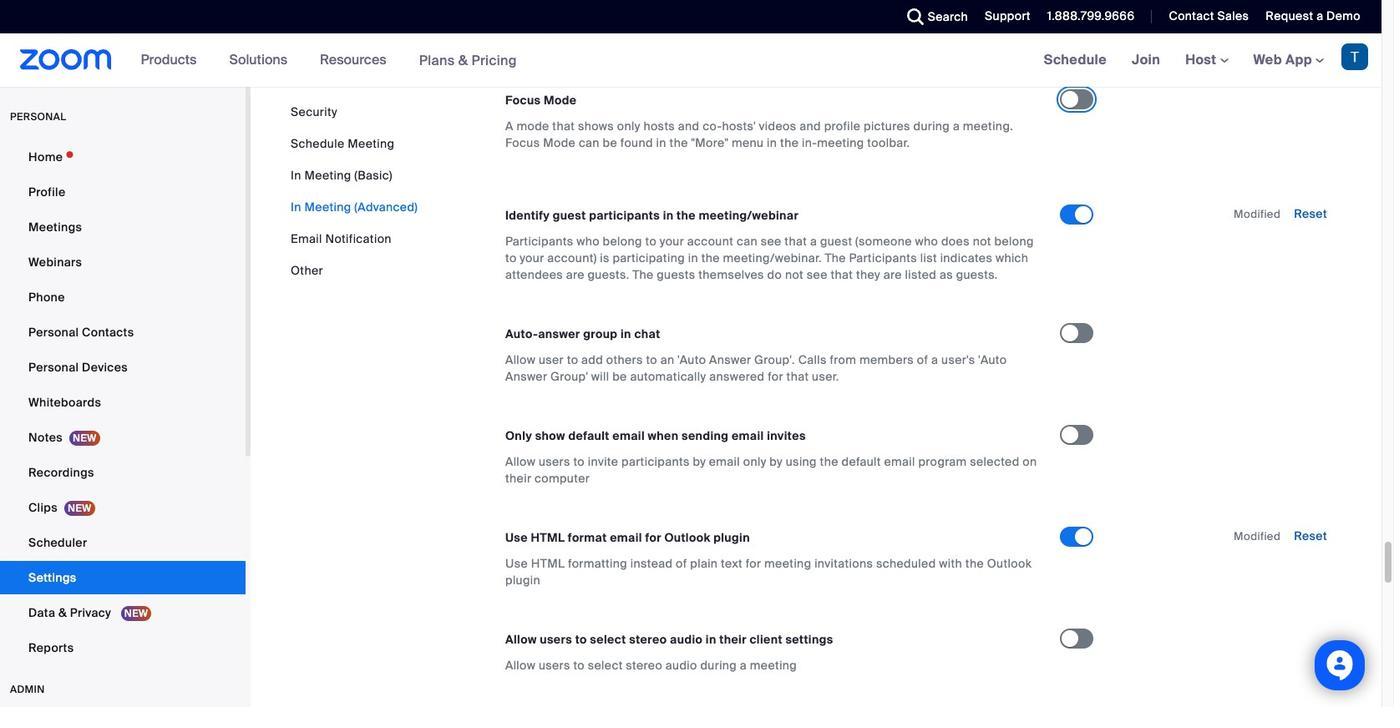 Task type: locate. For each thing, give the bounding box(es) containing it.
1.888.799.9666 button up "schedule" link
[[1048, 8, 1135, 23]]

1 horizontal spatial guests.
[[956, 267, 998, 282]]

a inside participants who belong to your account can see that a guest (someone who does not belong to your account) is participating in the meeting/webinar. the participants list indicates which attendees are guests. the guests themselves do not see that they are listed as guests.
[[810, 234, 817, 249]]

0 vertical spatial or
[[876, 3, 888, 18]]

audio for in
[[670, 632, 703, 647]]

schedule down security
[[291, 136, 345, 151]]

the inside participants who belong to your account can see that a guest (someone who does not belong to your account) is participating in the meeting/webinar. the participants list indicates which attendees are guests. the guests themselves do not see that they are listed as guests.
[[702, 250, 720, 265]]

chat
[[635, 326, 661, 341]]

schedule for schedule meeting
[[291, 136, 345, 151]]

0 vertical spatial audio
[[670, 632, 703, 647]]

be inside allow user to add others to an 'auto answer group'. calls from members of a user's 'auto answer group' will be automatically answered for that user.
[[613, 369, 627, 384]]

clips
[[28, 500, 58, 516]]

personal for personal devices
[[28, 360, 79, 375]]

1 html from the top
[[531, 530, 565, 545]]

devices
[[82, 360, 128, 375]]

boardroom
[[891, 3, 954, 18]]

or right classroom
[[876, 3, 888, 18]]

0 vertical spatial modified
[[1234, 207, 1281, 221]]

other
[[291, 263, 323, 278]]

& inside "data & privacy" link
[[58, 606, 67, 621]]

html left formatting at the bottom left
[[531, 556, 565, 571]]

a up meeting/webinar. in the top of the page
[[810, 234, 817, 249]]

1 horizontal spatial the
[[825, 250, 846, 265]]

0 vertical spatial during
[[914, 118, 950, 133]]

focus up "mode"
[[506, 92, 541, 108]]

join
[[1132, 51, 1161, 69]]

data & privacy link
[[0, 597, 246, 630]]

of left "plain"
[[676, 556, 687, 571]]

html inside "use html formatting instead of plain text for meeting invitations scheduled with the outlook plugin"
[[531, 556, 565, 571]]

1 vertical spatial outlook
[[987, 556, 1032, 571]]

3 allow from the top
[[506, 454, 536, 469]]

computer
[[535, 471, 590, 486]]

1 horizontal spatial hosts
[[644, 118, 675, 133]]

a left meeting.
[[953, 118, 960, 133]]

a left user's
[[932, 352, 939, 367]]

0 horizontal spatial who
[[577, 234, 600, 249]]

0 vertical spatial select
[[590, 632, 626, 647]]

and left co-
[[678, 118, 700, 133]]

belong up which
[[995, 234, 1034, 249]]

support link
[[973, 0, 1035, 33], [985, 8, 1031, 23]]

your up participating
[[660, 234, 684, 249]]

a down allow users to select stereo audio in their client settings
[[740, 658, 747, 673]]

in left 'chat' at the top
[[621, 326, 632, 341]]

web app
[[1254, 51, 1313, 69]]

schedule inside meetings navigation
[[1044, 51, 1107, 69]]

4 allow from the top
[[506, 632, 537, 647]]

in
[[291, 168, 301, 183], [291, 200, 301, 215]]

audio down allow users to select stereo audio in their client settings
[[666, 658, 697, 673]]

the right meeting/webinar. in the top of the page
[[825, 250, 846, 265]]

for
[[957, 3, 973, 18], [768, 369, 784, 384], [645, 530, 662, 545], [746, 556, 762, 571]]

participants down (someone
[[849, 250, 917, 265]]

allow for allow user to add others to an 'auto answer group'. calls from members of a user's 'auto answer group' will be automatically answered for that user.
[[506, 352, 536, 367]]

&
[[458, 51, 468, 69], [58, 606, 67, 621]]

1 vertical spatial answer
[[506, 369, 548, 384]]

1 in from the top
[[291, 168, 301, 183]]

participants down identify at top left
[[506, 234, 574, 249]]

allow
[[506, 3, 536, 18], [506, 352, 536, 367], [506, 454, 536, 469], [506, 632, 537, 647], [506, 658, 536, 673]]

0 horizontal spatial schedule
[[291, 136, 345, 151]]

0 vertical spatial only
[[617, 118, 641, 133]]

1 who from the left
[[577, 234, 600, 249]]

for right text
[[746, 556, 762, 571]]

0 vertical spatial not
[[973, 234, 992, 249]]

mode inside a mode that shows only hosts and co-hosts' videos and profile pictures during a meeting. focus mode can be found in the "more" menu in the in-meeting toolbar.
[[543, 135, 576, 150]]

use left formatting at the bottom left
[[506, 556, 528, 571]]

in-
[[802, 135, 817, 150]]

1 vertical spatial only
[[743, 454, 767, 469]]

can down shows
[[579, 135, 600, 150]]

as right such
[[787, 3, 800, 18]]

select down allow users to select stereo audio in their client settings
[[588, 658, 623, 673]]

by left the using
[[770, 454, 783, 469]]

plans
[[419, 51, 455, 69]]

a inside allow user to add others to an 'auto answer group'. calls from members of a user's 'auto answer group' will be automatically answered for that user.
[[932, 352, 939, 367]]

1 vertical spatial as
[[940, 267, 953, 282]]

stereo down allow users to select stereo audio in their client settings
[[626, 658, 663, 673]]

1 reset button from the top
[[1294, 206, 1328, 221]]

their down only
[[506, 471, 532, 486]]

1 vertical spatial their
[[506, 471, 532, 486]]

using
[[786, 454, 817, 469]]

by down sending
[[693, 454, 706, 469]]

allow for allow users to invite participants by email only by using the default email program selected on their computer
[[506, 454, 536, 469]]

webinars link
[[0, 246, 246, 279]]

can inside participants who belong to your account can see that a guest (someone who does not belong to your account) is participating in the meeting/webinar. the participants list indicates which attendees are guests. the guests themselves do not see that they are listed as guests.
[[737, 234, 758, 249]]

allow inside allow user to add others to an 'auto answer group'. calls from members of a user's 'auto answer group' will be automatically answered for that user.
[[506, 352, 536, 367]]

1 vertical spatial in
[[291, 200, 301, 215]]

0 vertical spatial schedule
[[1044, 51, 1107, 69]]

0 vertical spatial focus
[[506, 92, 541, 108]]

0 vertical spatial of
[[917, 352, 929, 367]]

0 horizontal spatial are
[[566, 267, 585, 282]]

select up allow users to select stereo audio during a meeting
[[590, 632, 626, 647]]

users for users
[[539, 658, 570, 673]]

1 belong from the left
[[603, 234, 642, 249]]

admin
[[10, 683, 45, 697]]

profile picture image
[[1342, 43, 1369, 70]]

can inside a mode that shows only hosts and co-hosts' videos and profile pictures during a meeting. focus mode can be found in the "more" menu in the in-meeting toolbar.
[[579, 135, 600, 150]]

users inside the allow users to invite participants by email only by using the default email program selected on their computer
[[539, 454, 570, 469]]

during inside a mode that shows only hosts and co-hosts' videos and profile pictures during a meeting. focus mode can be found in the "more" menu in the in-meeting toolbar.
[[914, 118, 950, 133]]

mode down "mode"
[[543, 135, 576, 150]]

1 vertical spatial not
[[785, 267, 804, 282]]

schedule down 1.888.799.9666
[[1044, 51, 1107, 69]]

in down schedule meeting link
[[291, 168, 301, 183]]

for right boardroom
[[957, 3, 973, 18]]

personal
[[10, 110, 66, 124]]

plain
[[690, 556, 718, 571]]

host
[[1186, 51, 1220, 69]]

default
[[568, 428, 610, 443], [842, 454, 881, 469]]

a mode that shows only hosts and co-hosts' videos and profile pictures during a meeting. focus mode can be found in the "more" menu in the in-meeting toolbar.
[[506, 118, 1014, 150]]

1 vertical spatial the
[[633, 267, 654, 282]]

2 vertical spatial meeting
[[750, 658, 797, 673]]

see right do
[[807, 267, 828, 282]]

0 vertical spatial can
[[579, 135, 600, 150]]

'auto right user's
[[979, 352, 1007, 367]]

banner
[[0, 33, 1382, 88]]

& for privacy
[[58, 606, 67, 621]]

0 vertical spatial reset
[[1294, 206, 1328, 221]]

their left client
[[720, 632, 747, 647]]

0 vertical spatial in
[[291, 168, 301, 183]]

0 horizontal spatial plugin
[[506, 573, 541, 588]]

1 vertical spatial hosts
[[644, 118, 675, 133]]

0 horizontal spatial can
[[579, 135, 600, 150]]

host button
[[1186, 51, 1229, 69]]

0 horizontal spatial belong
[[603, 234, 642, 249]]

for down group'.
[[768, 369, 784, 384]]

listed
[[905, 267, 937, 282]]

0 horizontal spatial their
[[506, 471, 532, 486]]

1 horizontal spatial 'auto
[[979, 352, 1007, 367]]

in meeting (advanced)
[[291, 200, 418, 215]]

the right "with"
[[966, 556, 984, 571]]

1 horizontal spatial participants
[[849, 250, 917, 265]]

to inside the allow hosts to curate case-specific scenes, such as a classroom or boardroom for their meetings or webinars.
[[573, 3, 585, 18]]

not right do
[[785, 267, 804, 282]]

clips link
[[0, 491, 246, 525]]

meeting left invitations
[[765, 556, 812, 571]]

hosts up found
[[644, 118, 675, 133]]

meeting for (basic)
[[305, 168, 351, 183]]

and up in-
[[800, 118, 821, 133]]

pictures
[[864, 118, 911, 133]]

0 vertical spatial mode
[[544, 92, 577, 108]]

2 focus from the top
[[506, 135, 540, 150]]

phone link
[[0, 281, 246, 314]]

personal devices link
[[0, 351, 246, 384]]

0 horizontal spatial and
[[678, 118, 700, 133]]

1 horizontal spatial during
[[914, 118, 950, 133]]

1 vertical spatial during
[[701, 658, 737, 673]]

1.888.799.9666 button
[[1035, 0, 1139, 33], [1048, 8, 1135, 23]]

focus down "mode"
[[506, 135, 540, 150]]

2 are from the left
[[884, 267, 902, 282]]

the up account
[[677, 208, 696, 223]]

5 allow from the top
[[506, 658, 536, 673]]

1 vertical spatial select
[[588, 658, 623, 673]]

reset button for use html formatting instead of plain text for meeting invitations scheduled with the outlook plugin
[[1294, 529, 1328, 544]]

that right "mode"
[[553, 118, 575, 133]]

the right the using
[[820, 454, 839, 469]]

0 horizontal spatial &
[[58, 606, 67, 621]]

as inside the allow hosts to curate case-specific scenes, such as a classroom or boardroom for their meetings or webinars.
[[787, 3, 800, 18]]

2 vertical spatial meeting
[[305, 200, 351, 215]]

0 horizontal spatial outlook
[[665, 530, 711, 545]]

0 horizontal spatial guest
[[553, 208, 586, 223]]

0 vertical spatial as
[[787, 3, 800, 18]]

reset button for participants who belong to your account can see that a guest (someone who does not belong to your account) is participating in the meeting/webinar. the participants list indicates which attendees are guests. the guests themselves do not see that they are listed as guests.
[[1294, 206, 1328, 221]]

a inside a mode that shows only hosts and co-hosts' videos and profile pictures during a meeting. focus mode can be found in the "more" menu in the in-meeting toolbar.
[[953, 118, 960, 133]]

focus inside a mode that shows only hosts and co-hosts' videos and profile pictures during a meeting. focus mode can be found in the "more" menu in the in-meeting toolbar.
[[506, 135, 540, 150]]

1 reset from the top
[[1294, 206, 1328, 221]]

guests. down indicates
[[956, 267, 998, 282]]

1 horizontal spatial plugin
[[714, 530, 750, 545]]

default up 'invite'
[[568, 428, 610, 443]]

that down the calls
[[787, 369, 809, 384]]

meeting up (basic)
[[348, 136, 395, 151]]

0 vertical spatial their
[[976, 3, 1002, 18]]

email notification
[[291, 231, 392, 246]]

calls
[[798, 352, 827, 367]]

(advanced)
[[355, 200, 418, 215]]

0 horizontal spatial your
[[520, 250, 544, 265]]

outlook up "plain"
[[665, 530, 711, 545]]

in right found
[[656, 135, 667, 150]]

0 horizontal spatial hosts
[[539, 3, 570, 18]]

participants up is
[[589, 208, 660, 223]]

as
[[787, 3, 800, 18], [940, 267, 953, 282]]

1 vertical spatial personal
[[28, 360, 79, 375]]

to
[[573, 3, 585, 18], [645, 234, 657, 249], [506, 250, 517, 265], [567, 352, 578, 367], [646, 352, 658, 367], [574, 454, 585, 469], [575, 632, 587, 647], [574, 658, 585, 673]]

or right meetings
[[562, 20, 574, 35]]

modified
[[1234, 207, 1281, 221], [1234, 529, 1281, 544]]

meeting for allow users to select stereo audio in their client settings
[[750, 658, 797, 673]]

personal
[[28, 325, 79, 340], [28, 360, 79, 375]]

2 allow from the top
[[506, 352, 536, 367]]

schedule link
[[1032, 33, 1120, 87]]

0 vertical spatial stereo
[[629, 632, 667, 647]]

can down meeting/webinar
[[737, 234, 758, 249]]

a left demo
[[1317, 8, 1324, 23]]

sales
[[1218, 8, 1249, 23]]

answer up answered
[[709, 352, 751, 367]]

scheduler link
[[0, 526, 246, 560]]

instead
[[631, 556, 673, 571]]

scheduled
[[876, 556, 936, 571]]

meeting
[[348, 136, 395, 151], [305, 168, 351, 183], [305, 200, 351, 215]]

meeting for (advanced)
[[305, 200, 351, 215]]

audio up allow users to select stereo audio during a meeting
[[670, 632, 703, 647]]

in left client
[[706, 632, 717, 647]]

guests.
[[588, 267, 630, 282], [956, 267, 998, 282]]

personal down "phone" on the top of page
[[28, 325, 79, 340]]

participants down only show default email when sending email invites
[[622, 454, 690, 469]]

in for in meeting (advanced)
[[291, 200, 301, 215]]

to inside the allow users to invite participants by email only by using the default email program selected on their computer
[[574, 454, 585, 469]]

1 horizontal spatial of
[[917, 352, 929, 367]]

0 horizontal spatial the
[[633, 267, 654, 282]]

meeting inside "use html formatting instead of plain text for meeting invitations scheduled with the outlook plugin"
[[765, 556, 812, 571]]

1 personal from the top
[[28, 325, 79, 340]]

mode up "mode"
[[544, 92, 577, 108]]

not up indicates
[[973, 234, 992, 249]]

0 horizontal spatial default
[[568, 428, 610, 443]]

1 modified from the top
[[1234, 207, 1281, 221]]

program
[[919, 454, 967, 469]]

1 allow from the top
[[506, 3, 536, 18]]

are
[[566, 267, 585, 282], [884, 267, 902, 282]]

in up guests
[[688, 250, 698, 265]]

& inside "product information" navigation
[[458, 51, 468, 69]]

html for formatting
[[531, 556, 565, 571]]

whiteboards link
[[0, 386, 246, 419]]

1 horizontal spatial &
[[458, 51, 468, 69]]

the left "more"
[[670, 135, 688, 150]]

0 horizontal spatial see
[[761, 234, 782, 249]]

notes
[[28, 430, 63, 445]]

1 vertical spatial meeting
[[305, 168, 351, 183]]

1 horizontal spatial not
[[973, 234, 992, 249]]

an
[[661, 352, 675, 367]]

0 vertical spatial hosts
[[539, 3, 570, 18]]

1 horizontal spatial see
[[807, 267, 828, 282]]

html
[[531, 530, 565, 545], [531, 556, 565, 571]]

that left the they
[[831, 267, 853, 282]]

0 horizontal spatial only
[[617, 118, 641, 133]]

1.888.799.9666 button up join
[[1035, 0, 1139, 33]]

participants
[[506, 234, 574, 249], [849, 250, 917, 265]]

'auto
[[678, 352, 706, 367], [979, 352, 1007, 367]]

in
[[656, 135, 667, 150], [767, 135, 777, 150], [663, 208, 674, 223], [688, 250, 698, 265], [621, 326, 632, 341], [706, 632, 717, 647]]

auto-
[[506, 326, 538, 341]]

1 vertical spatial use
[[506, 556, 528, 571]]

focus
[[506, 92, 541, 108], [506, 135, 540, 150]]

2 reset from the top
[[1294, 529, 1328, 544]]

2 reset button from the top
[[1294, 529, 1328, 544]]

1 vertical spatial audio
[[666, 658, 697, 673]]

1 vertical spatial can
[[737, 234, 758, 249]]

guest right identify at top left
[[553, 208, 586, 223]]

answer down user
[[506, 369, 548, 384]]

use inside "use html formatting instead of plain text for meeting invitations scheduled with the outlook plugin"
[[506, 556, 528, 571]]

outlook right "with"
[[987, 556, 1032, 571]]

user's
[[942, 352, 976, 367]]

belong
[[603, 234, 642, 249], [995, 234, 1034, 249]]

0 vertical spatial &
[[458, 51, 468, 69]]

meeting for use html format email for outlook plugin
[[765, 556, 812, 571]]

2 in from the top
[[291, 200, 301, 215]]

1 horizontal spatial and
[[800, 118, 821, 133]]

a inside the allow hosts to curate case-specific scenes, such as a classroom or boardroom for their meetings or webinars.
[[803, 3, 810, 18]]

in inside participants who belong to your account can see that a guest (someone who does not belong to your account) is participating in the meeting/webinar. the participants list indicates which attendees are guests. the guests themselves do not see that they are listed as guests.
[[688, 250, 698, 265]]

1 horizontal spatial as
[[940, 267, 953, 282]]

be down shows
[[603, 135, 618, 150]]

web
[[1254, 51, 1283, 69]]

0 horizontal spatial guests.
[[588, 267, 630, 282]]

by
[[693, 454, 706, 469], [770, 454, 783, 469]]

web app button
[[1254, 51, 1324, 69]]

0 vertical spatial be
[[603, 135, 618, 150]]

1 horizontal spatial guest
[[820, 234, 853, 249]]

modified for participants who belong to your account can see that a guest (someone who does not belong to your account) is participating in the meeting/webinar. the participants list indicates which attendees are guests. the guests themselves do not see that they are listed as guests.
[[1234, 207, 1281, 221]]

0 horizontal spatial by
[[693, 454, 706, 469]]

schedule meeting
[[291, 136, 395, 151]]

zoom logo image
[[20, 49, 112, 70]]

0 horizontal spatial of
[[676, 556, 687, 571]]

who up list
[[915, 234, 938, 249]]

0 horizontal spatial as
[[787, 3, 800, 18]]

menu bar
[[291, 104, 418, 279]]

1 horizontal spatial schedule
[[1044, 51, 1107, 69]]

1 horizontal spatial outlook
[[987, 556, 1032, 571]]

be
[[603, 135, 618, 150], [613, 369, 627, 384]]

for up instead
[[645, 530, 662, 545]]

1 vertical spatial or
[[562, 20, 574, 35]]

1 vertical spatial default
[[842, 454, 881, 469]]

1 and from the left
[[678, 118, 700, 133]]

email left when
[[613, 428, 645, 443]]

the inside "use html formatting instead of plain text for meeting invitations scheduled with the outlook plugin"
[[966, 556, 984, 571]]

their right the 'search'
[[976, 3, 1002, 18]]

are right the they
[[884, 267, 902, 282]]

2 modified from the top
[[1234, 529, 1281, 544]]

your up attendees
[[520, 250, 544, 265]]

contact sales link
[[1157, 0, 1254, 33], [1169, 8, 1249, 23]]

1 horizontal spatial belong
[[995, 234, 1034, 249]]

& right plans
[[458, 51, 468, 69]]

see up meeting/webinar. in the top of the page
[[761, 234, 782, 249]]

audio for during
[[666, 658, 697, 673]]

be down others
[[613, 369, 627, 384]]

1 vertical spatial guest
[[820, 234, 853, 249]]

security link
[[291, 104, 337, 119]]

1 horizontal spatial can
[[737, 234, 758, 249]]

1.888.799.9666
[[1048, 8, 1135, 23]]

2 html from the top
[[531, 556, 565, 571]]

html left format
[[531, 530, 565, 545]]

that
[[553, 118, 575, 133], [785, 234, 807, 249], [831, 267, 853, 282], [787, 369, 809, 384]]

email up instead
[[610, 530, 642, 545]]

during right pictures
[[914, 118, 950, 133]]

2 guests. from the left
[[956, 267, 998, 282]]

select for during
[[588, 658, 623, 673]]

hosts inside the allow hosts to curate case-specific scenes, such as a classroom or boardroom for their meetings or webinars.
[[539, 3, 570, 18]]

0 vertical spatial the
[[825, 250, 846, 265]]

schedule for schedule
[[1044, 51, 1107, 69]]

meeting down "schedule meeting"
[[305, 168, 351, 183]]

meeting down client
[[750, 658, 797, 673]]

only up found
[[617, 118, 641, 133]]

sending
[[682, 428, 729, 443]]

2 vertical spatial users
[[539, 658, 570, 673]]

0 vertical spatial html
[[531, 530, 565, 545]]

during down allow users to select stereo audio in their client settings
[[701, 658, 737, 673]]

"more"
[[691, 135, 729, 150]]

are down the account)
[[566, 267, 585, 282]]

stereo for during
[[626, 658, 663, 673]]

the down account
[[702, 250, 720, 265]]

meeting up email notification
[[305, 200, 351, 215]]

user
[[539, 352, 564, 367]]

1 horizontal spatial are
[[884, 267, 902, 282]]

2 use from the top
[[506, 556, 528, 571]]

belong up is
[[603, 234, 642, 249]]

1 vertical spatial &
[[58, 606, 67, 621]]

see
[[761, 234, 782, 249], [807, 267, 828, 282]]

default right the using
[[842, 454, 881, 469]]

select
[[590, 632, 626, 647], [588, 658, 623, 673]]

allow inside the allow hosts to curate case-specific scenes, such as a classroom or boardroom for their meetings or webinars.
[[506, 3, 536, 18]]

2 belong from the left
[[995, 234, 1034, 249]]

email left invites
[[732, 428, 764, 443]]

join link
[[1120, 33, 1173, 87]]

of left user's
[[917, 352, 929, 367]]

1 horizontal spatial only
[[743, 454, 767, 469]]

meeting down profile
[[817, 135, 864, 150]]

1 use from the top
[[506, 530, 528, 545]]

banner containing products
[[0, 33, 1382, 88]]

for inside "use html formatting instead of plain text for meeting invitations scheduled with the outlook plugin"
[[746, 556, 762, 571]]

1 vertical spatial mode
[[543, 135, 576, 150]]

as inside participants who belong to your account can see that a guest (someone who does not belong to your account) is participating in the meeting/webinar. the participants list indicates which attendees are guests. the guests themselves do not see that they are listed as guests.
[[940, 267, 953, 282]]

the
[[670, 135, 688, 150], [780, 135, 799, 150], [677, 208, 696, 223], [702, 250, 720, 265], [820, 454, 839, 469], [966, 556, 984, 571]]

0 vertical spatial guest
[[553, 208, 586, 223]]

for inside allow user to add others to an 'auto answer group'. calls from members of a user's 'auto answer group' will be automatically answered for that user.
[[768, 369, 784, 384]]

0 vertical spatial participants
[[506, 234, 574, 249]]

1 vertical spatial focus
[[506, 135, 540, 150]]

2 personal from the top
[[28, 360, 79, 375]]

members
[[860, 352, 914, 367]]

for inside the allow hosts to curate case-specific scenes, such as a classroom or boardroom for their meetings or webinars.
[[957, 3, 973, 18]]

hosts inside a mode that shows only hosts and co-hosts' videos and profile pictures during a meeting. focus mode can be found in the "more" menu in the in-meeting toolbar.
[[644, 118, 675, 133]]

allow inside the allow users to invite participants by email only by using the default email program selected on their computer
[[506, 454, 536, 469]]

home
[[28, 150, 63, 165]]

1 horizontal spatial your
[[660, 234, 684, 249]]



Task type: describe. For each thing, give the bounding box(es) containing it.
in meeting (basic) link
[[291, 168, 393, 183]]

meetings
[[506, 20, 559, 35]]

security
[[291, 104, 337, 119]]

scheduler
[[28, 536, 87, 551]]

allow for allow users to select stereo audio during a meeting
[[506, 658, 536, 673]]

search button
[[895, 0, 973, 33]]

0 vertical spatial plugin
[[714, 530, 750, 545]]

user.
[[812, 369, 839, 384]]

meetings link
[[0, 211, 246, 244]]

meeting/webinar
[[699, 208, 799, 223]]

2 and from the left
[[800, 118, 821, 133]]

identify
[[506, 208, 550, 223]]

personal for personal contacts
[[28, 325, 79, 340]]

resources button
[[320, 33, 394, 87]]

in for in meeting (basic)
[[291, 168, 301, 183]]

stereo for in
[[629, 632, 667, 647]]

outlook inside "use html formatting instead of plain text for meeting invitations scheduled with the outlook plugin"
[[987, 556, 1032, 571]]

group
[[583, 326, 618, 341]]

0 horizontal spatial answer
[[506, 369, 548, 384]]

contact
[[1169, 8, 1215, 23]]

& for pricing
[[458, 51, 468, 69]]

which
[[996, 250, 1029, 265]]

videos
[[759, 118, 797, 133]]

1 are from the left
[[566, 267, 585, 282]]

classroom
[[813, 3, 873, 18]]

in down videos
[[767, 135, 777, 150]]

only inside a mode that shows only hosts and co-hosts' videos and profile pictures during a meeting. focus mode can be found in the "more" menu in the in-meeting toolbar.
[[617, 118, 641, 133]]

2 'auto from the left
[[979, 352, 1007, 367]]

allow for allow users to select stereo audio in their client settings
[[506, 632, 537, 647]]

mode
[[517, 118, 549, 133]]

allow users to invite participants by email only by using the default email program selected on their computer
[[506, 454, 1037, 486]]

1 horizontal spatial answer
[[709, 352, 751, 367]]

reset for participants who belong to your account can see that a guest (someone who does not belong to your account) is participating in the meeting/webinar. the participants list indicates which attendees are guests. the guests themselves do not see that they are listed as guests.
[[1294, 206, 1328, 221]]

others
[[606, 352, 643, 367]]

that inside allow user to add others to an 'auto answer group'. calls from members of a user's 'auto answer group' will be automatically answered for that user.
[[787, 369, 809, 384]]

0 vertical spatial meeting
[[348, 136, 395, 151]]

specific
[[660, 3, 705, 18]]

0 vertical spatial participants
[[589, 208, 660, 223]]

0 vertical spatial your
[[660, 234, 684, 249]]

1 'auto from the left
[[678, 352, 706, 367]]

curate
[[588, 3, 624, 18]]

meeting inside a mode that shows only hosts and co-hosts' videos and profile pictures during a meeting. focus mode can be found in the "more" menu in the in-meeting toolbar.
[[817, 135, 864, 150]]

schedule meeting link
[[291, 136, 395, 151]]

0 horizontal spatial during
[[701, 658, 737, 673]]

support
[[985, 8, 1031, 23]]

case-
[[627, 3, 660, 18]]

2 who from the left
[[915, 234, 938, 249]]

allow users to select stereo audio during a meeting
[[506, 658, 797, 673]]

meeting/webinar.
[[723, 250, 822, 265]]

list
[[921, 250, 937, 265]]

auto-answer group in chat
[[506, 326, 661, 341]]

from
[[830, 352, 857, 367]]

only
[[506, 428, 532, 443]]

webinars.
[[577, 20, 631, 35]]

1 vertical spatial your
[[520, 250, 544, 265]]

notification
[[325, 231, 392, 246]]

0 horizontal spatial participants
[[506, 234, 574, 249]]

1 vertical spatial see
[[807, 267, 828, 282]]

use for use html formatting instead of plain text for meeting invitations scheduled with the outlook plugin
[[506, 556, 528, 571]]

toolbar.
[[868, 135, 910, 150]]

use for use html format email for outlook plugin
[[506, 530, 528, 545]]

shows
[[578, 118, 614, 133]]

data
[[28, 606, 55, 621]]

the inside the allow users to invite participants by email only by using the default email program selected on their computer
[[820, 454, 839, 469]]

format
[[568, 530, 607, 545]]

co-
[[703, 118, 722, 133]]

identify guest participants in the meeting/webinar
[[506, 208, 799, 223]]

email down sending
[[709, 454, 740, 469]]

reset for use html formatting instead of plain text for meeting invitations scheduled with the outlook plugin
[[1294, 529, 1328, 544]]

meeting.
[[963, 118, 1014, 133]]

scenes,
[[708, 3, 753, 18]]

only show default email when sending email invites
[[506, 428, 806, 443]]

menu bar containing security
[[291, 104, 418, 279]]

found
[[621, 135, 653, 150]]

allow users to select stereo audio in their client settings
[[506, 632, 833, 647]]

that up meeting/webinar. in the top of the page
[[785, 234, 807, 249]]

invitations
[[815, 556, 873, 571]]

allow hosts to curate case-specific scenes, such as a classroom or boardroom for their meetings or webinars.
[[506, 3, 1002, 35]]

account
[[688, 234, 734, 249]]

product information navigation
[[128, 33, 530, 88]]

contact sales
[[1169, 8, 1249, 23]]

1 focus from the top
[[506, 92, 541, 108]]

settings
[[786, 632, 833, 647]]

guests
[[657, 267, 696, 282]]

settings
[[28, 571, 76, 586]]

in up participating
[[663, 208, 674, 223]]

users for show
[[539, 454, 570, 469]]

request
[[1266, 8, 1314, 23]]

do
[[768, 267, 782, 282]]

such
[[756, 3, 783, 18]]

0 vertical spatial see
[[761, 234, 782, 249]]

personal contacts
[[28, 325, 134, 340]]

2 vertical spatial their
[[720, 632, 747, 647]]

invites
[[767, 428, 806, 443]]

their inside the allow users to invite participants by email only by using the default email program selected on their computer
[[506, 471, 532, 486]]

does
[[942, 234, 970, 249]]

products
[[141, 51, 197, 69]]

automatically
[[630, 369, 706, 384]]

profile
[[824, 118, 861, 133]]

meetings navigation
[[1032, 33, 1382, 88]]

default inside the allow users to invite participants by email only by using the default email program selected on their computer
[[842, 454, 881, 469]]

modified for use html formatting instead of plain text for meeting invitations scheduled with the outlook plugin
[[1234, 529, 1281, 544]]

whiteboards
[[28, 395, 101, 410]]

settings link
[[0, 561, 246, 595]]

answered
[[710, 369, 765, 384]]

email left program
[[884, 454, 916, 469]]

solutions
[[229, 51, 288, 69]]

recordings
[[28, 465, 94, 480]]

0 horizontal spatial or
[[562, 20, 574, 35]]

contacts
[[82, 325, 134, 340]]

reports link
[[0, 632, 246, 665]]

2 by from the left
[[770, 454, 783, 469]]

guest inside participants who belong to your account can see that a guest (someone who does not belong to your account) is participating in the meeting/webinar. the participants list indicates which attendees are guests. the guests themselves do not see that they are listed as guests.
[[820, 234, 853, 249]]

notes link
[[0, 421, 246, 455]]

allow for allow hosts to curate case-specific scenes, such as a classroom or boardroom for their meetings or webinars.
[[506, 3, 536, 18]]

personal contacts link
[[0, 316, 246, 349]]

1 vertical spatial participants
[[849, 250, 917, 265]]

app
[[1286, 51, 1313, 69]]

the left in-
[[780, 135, 799, 150]]

search
[[928, 9, 968, 24]]

select for in
[[590, 632, 626, 647]]

demo
[[1327, 8, 1361, 23]]

html for format
[[531, 530, 565, 545]]

of inside "use html formatting instead of plain text for meeting invitations scheduled with the outlook plugin"
[[676, 556, 687, 571]]

pricing
[[472, 51, 517, 69]]

email
[[291, 231, 322, 246]]

be inside a mode that shows only hosts and co-hosts' videos and profile pictures during a meeting. focus mode can be found in the "more" menu in the in-meeting toolbar.
[[603, 135, 618, 150]]

participants inside the allow users to invite participants by email only by using the default email program selected on their computer
[[622, 454, 690, 469]]

privacy
[[70, 606, 111, 621]]

1 guests. from the left
[[588, 267, 630, 282]]

1 horizontal spatial or
[[876, 3, 888, 18]]

of inside allow user to add others to an 'auto answer group'. calls from members of a user's 'auto answer group' will be automatically answered for that user.
[[917, 352, 929, 367]]

request a demo
[[1266, 8, 1361, 23]]

that inside a mode that shows only hosts and co-hosts' videos and profile pictures during a meeting. focus mode can be found in the "more" menu in the in-meeting toolbar.
[[553, 118, 575, 133]]

personal menu menu
[[0, 140, 246, 667]]

(basic)
[[355, 168, 393, 183]]

in meeting (basic)
[[291, 168, 393, 183]]

1 vertical spatial users
[[540, 632, 572, 647]]

resources
[[320, 51, 387, 69]]

plugin inside "use html formatting instead of plain text for meeting invitations scheduled with the outlook plugin"
[[506, 573, 541, 588]]

client
[[750, 632, 783, 647]]

indicates
[[941, 250, 993, 265]]

data & privacy
[[28, 606, 114, 621]]

account)
[[548, 250, 597, 265]]

when
[[648, 428, 679, 443]]

their inside the allow hosts to curate case-specific scenes, such as a classroom or boardroom for their meetings or webinars.
[[976, 3, 1002, 18]]

only inside the allow users to invite participants by email only by using the default email program selected on their computer
[[743, 454, 767, 469]]

text
[[721, 556, 743, 571]]

1 by from the left
[[693, 454, 706, 469]]

themselves
[[699, 267, 764, 282]]

attendees
[[506, 267, 563, 282]]



Task type: vqa. For each thing, say whether or not it's contained in the screenshot.
"Zoom Interface Icon"
no



